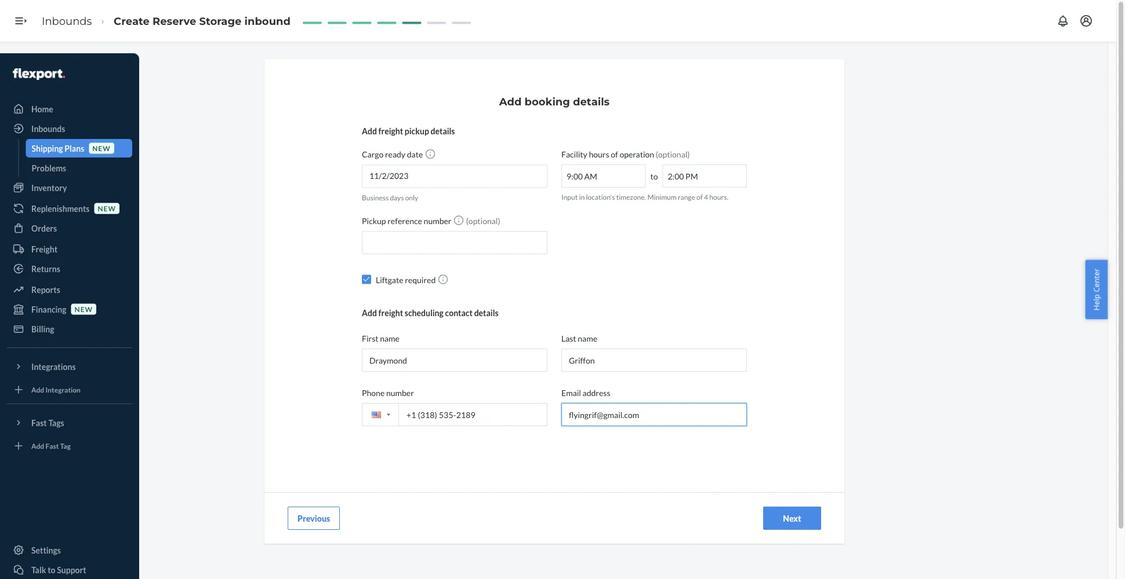 Task type: describe. For each thing, give the bounding box(es) containing it.
create
[[114, 14, 150, 27]]

help center button
[[1085, 260, 1108, 320]]

only
[[405, 193, 418, 202]]

1 vertical spatial (optional)
[[465, 216, 500, 226]]

business
[[362, 193, 389, 202]]

create reserve storage inbound
[[114, 14, 291, 27]]

orders link
[[7, 219, 132, 238]]

add for add freight pickup details
[[362, 126, 377, 136]]

talk
[[31, 566, 46, 576]]

ready
[[385, 150, 405, 159]]

email address
[[561, 388, 610, 398]]

timezone.
[[616, 193, 646, 202]]

integrations button
[[7, 358, 132, 376]]

breadcrumbs navigation
[[32, 4, 300, 38]]

billing
[[31, 324, 54, 334]]

add fast tag link
[[7, 437, 132, 456]]

first
[[362, 334, 378, 344]]

freight for pickup
[[378, 126, 403, 136]]

1 vertical spatial number
[[386, 388, 414, 398]]

united states: + 1 image
[[387, 414, 390, 417]]

settings
[[31, 546, 61, 556]]

orders
[[31, 224, 57, 233]]

0 vertical spatial details
[[573, 95, 610, 108]]

reports link
[[7, 281, 132, 299]]

email
[[561, 388, 581, 398]]

add for add freight scheduling contact details
[[362, 308, 377, 318]]

1 vertical spatial fast
[[46, 442, 59, 451]]

scheduling
[[405, 308, 444, 318]]

next
[[783, 514, 801, 524]]

open account menu image
[[1079, 14, 1093, 28]]

first name
[[362, 334, 400, 344]]

add fast tag
[[31, 442, 71, 451]]

support
[[57, 566, 86, 576]]

operation
[[620, 149, 654, 159]]

new for shipping plans
[[92, 144, 111, 152]]

to
[[48, 566, 55, 576]]

inbound
[[244, 14, 291, 27]]

contact
[[445, 308, 473, 318]]

facility
[[561, 149, 587, 159]]

flexport logo image
[[13, 68, 65, 80]]

returns link
[[7, 260, 132, 278]]

help
[[1091, 295, 1102, 311]]

add booking details
[[499, 95, 610, 108]]

pickup reference number
[[362, 216, 451, 226]]

in
[[579, 193, 585, 202]]

hours
[[589, 149, 609, 159]]

liftgate
[[376, 275, 403, 285]]

business days only
[[362, 193, 418, 202]]

add for add integration
[[31, 386, 44, 394]]

pickup
[[405, 126, 429, 136]]

1 (702) 123-4567 telephone field
[[362, 404, 547, 427]]

input in location's timezone. minimum range of 4 hours.
[[561, 193, 728, 202]]

new for replenishments
[[98, 204, 116, 213]]

freight
[[31, 244, 57, 254]]

add integration
[[31, 386, 81, 394]]

phone
[[362, 388, 385, 398]]

home link
[[7, 100, 132, 118]]

financing
[[31, 305, 66, 315]]

reserve
[[153, 14, 196, 27]]

inbounds link inside breadcrumbs "navigation"
[[42, 14, 92, 27]]

previous button
[[288, 508, 340, 531]]

name for last name
[[578, 334, 597, 344]]

add for add booking details
[[499, 95, 522, 108]]

add integration link
[[7, 381, 132, 400]]

freight link
[[7, 240, 132, 259]]

next button
[[763, 508, 821, 531]]

1 vertical spatial inbounds link
[[7, 119, 132, 138]]

input
[[561, 193, 578, 202]]

range
[[678, 193, 695, 202]]

fast tags
[[31, 418, 64, 428]]

problems link
[[26, 159, 132, 177]]

shipping plans
[[32, 144, 84, 153]]

inventory
[[31, 183, 67, 193]]

talk to support button
[[7, 561, 132, 580]]

minimum
[[647, 193, 677, 202]]

pickup
[[362, 216, 386, 226]]



Task type: locate. For each thing, give the bounding box(es) containing it.
previous
[[298, 514, 330, 524]]

address
[[583, 388, 610, 398]]

fast left tag
[[46, 442, 59, 451]]

add freight scheduling contact details
[[362, 308, 499, 318]]

0 vertical spatial of
[[611, 149, 618, 159]]

number right "reference"
[[424, 216, 451, 226]]

fast
[[31, 418, 47, 428], [46, 442, 59, 451]]

details right "contact"
[[474, 308, 499, 318]]

1 vertical spatial of
[[697, 193, 703, 202]]

details right booking
[[573, 95, 610, 108]]

cargo ready date
[[362, 150, 423, 159]]

new for financing
[[75, 305, 93, 314]]

1 vertical spatial inbounds
[[31, 124, 65, 134]]

freight for scheduling
[[378, 308, 403, 318]]

None checkbox
[[362, 275, 371, 285]]

add up cargo
[[362, 126, 377, 136]]

None text field
[[663, 165, 747, 188], [362, 349, 547, 372], [561, 349, 747, 372], [561, 404, 747, 427], [663, 165, 747, 188], [362, 349, 547, 372], [561, 349, 747, 372], [561, 404, 747, 427]]

liftgate required
[[376, 275, 436, 285]]

facility hours of operation (optional)
[[561, 149, 690, 159]]

of
[[611, 149, 618, 159], [697, 193, 703, 202]]

inbounds up shipping
[[31, 124, 65, 134]]

inbounds link down home link
[[7, 119, 132, 138]]

1 horizontal spatial number
[[424, 216, 451, 226]]

fast left the tags
[[31, 418, 47, 428]]

shipping
[[32, 144, 63, 153]]

new up orders link
[[98, 204, 116, 213]]

billing link
[[7, 320, 132, 339]]

0 vertical spatial number
[[424, 216, 451, 226]]

add freight pickup details
[[362, 126, 455, 136]]

0 horizontal spatial details
[[431, 126, 455, 136]]

inbounds link right open navigation image
[[42, 14, 92, 27]]

1 horizontal spatial name
[[578, 334, 597, 344]]

0 vertical spatial inbounds
[[42, 14, 92, 27]]

required
[[405, 275, 436, 285]]

center
[[1091, 269, 1102, 293]]

new down "reports" link
[[75, 305, 93, 314]]

name right 'last' at the bottom of page
[[578, 334, 597, 344]]

of left "4"
[[697, 193, 703, 202]]

cargo
[[362, 150, 384, 159]]

reference
[[388, 216, 422, 226]]

number up united states: + 1 icon
[[386, 388, 414, 398]]

help center
[[1091, 269, 1102, 311]]

1 horizontal spatial of
[[697, 193, 703, 202]]

1 vertical spatial new
[[98, 204, 116, 213]]

open notifications image
[[1056, 14, 1070, 28]]

1 freight from the top
[[378, 126, 403, 136]]

add left booking
[[499, 95, 522, 108]]

4
[[704, 193, 708, 202]]

add down fast tags
[[31, 442, 44, 451]]

name
[[380, 334, 400, 344], [578, 334, 597, 344]]

booking
[[525, 95, 570, 108]]

2 vertical spatial new
[[75, 305, 93, 314]]

new right plans on the top
[[92, 144, 111, 152]]

1 horizontal spatial details
[[474, 308, 499, 318]]

0 vertical spatial inbounds link
[[42, 14, 92, 27]]

talk to support
[[31, 566, 86, 576]]

0 vertical spatial new
[[92, 144, 111, 152]]

last
[[561, 334, 576, 344]]

location's
[[586, 193, 615, 202]]

replenishments
[[31, 204, 90, 214]]

2 name from the left
[[578, 334, 597, 344]]

details right pickup
[[431, 126, 455, 136]]

add for add fast tag
[[31, 442, 44, 451]]

hours.
[[710, 193, 728, 202]]

None text field
[[561, 165, 646, 188], [362, 231, 547, 255], [561, 165, 646, 188], [362, 231, 547, 255]]

days
[[390, 193, 404, 202]]

storage
[[199, 14, 242, 27]]

date
[[407, 150, 423, 159]]

0 horizontal spatial number
[[386, 388, 414, 398]]

inbounds inside breadcrumbs "navigation"
[[42, 14, 92, 27]]

of right hours
[[611, 149, 618, 159]]

0 vertical spatial fast
[[31, 418, 47, 428]]

2 vertical spatial details
[[474, 308, 499, 318]]

integrations
[[31, 362, 76, 372]]

0 horizontal spatial of
[[611, 149, 618, 159]]

freight up first name
[[378, 308, 403, 318]]

0 horizontal spatial (optional)
[[465, 216, 500, 226]]

11/2/2023
[[369, 171, 408, 181]]

integration
[[46, 386, 81, 394]]

returns
[[31, 264, 60, 274]]

inbounds link
[[42, 14, 92, 27], [7, 119, 132, 138]]

freight up cargo ready date
[[378, 126, 403, 136]]

name right the first
[[380, 334, 400, 344]]

2 freight from the top
[[378, 308, 403, 318]]

2 horizontal spatial details
[[573, 95, 610, 108]]

details
[[573, 95, 610, 108], [431, 126, 455, 136], [474, 308, 499, 318]]

add left integration
[[31, 386, 44, 394]]

1 vertical spatial freight
[[378, 308, 403, 318]]

1 vertical spatial details
[[431, 126, 455, 136]]

home
[[31, 104, 53, 114]]

freight
[[378, 126, 403, 136], [378, 308, 403, 318]]

(optional)
[[656, 149, 690, 159], [465, 216, 500, 226]]

add
[[499, 95, 522, 108], [362, 126, 377, 136], [362, 308, 377, 318], [31, 386, 44, 394], [31, 442, 44, 451]]

phone number
[[362, 388, 414, 398]]

0 vertical spatial (optional)
[[656, 149, 690, 159]]

new
[[92, 144, 111, 152], [98, 204, 116, 213], [75, 305, 93, 314]]

tags
[[48, 418, 64, 428]]

reports
[[31, 285, 60, 295]]

inbounds
[[42, 14, 92, 27], [31, 124, 65, 134]]

0 horizontal spatial name
[[380, 334, 400, 344]]

name for first name
[[380, 334, 400, 344]]

problems
[[32, 163, 66, 173]]

1 name from the left
[[380, 334, 400, 344]]

1 horizontal spatial (optional)
[[656, 149, 690, 159]]

inventory link
[[7, 179, 132, 197]]

add up the first
[[362, 308, 377, 318]]

last name
[[561, 334, 597, 344]]

fast inside dropdown button
[[31, 418, 47, 428]]

tag
[[60, 442, 71, 451]]

plans
[[65, 144, 84, 153]]

inbounds right open navigation image
[[42, 14, 92, 27]]

open navigation image
[[14, 14, 28, 28]]

0 vertical spatial freight
[[378, 126, 403, 136]]

fast tags button
[[7, 414, 132, 433]]

settings link
[[7, 542, 132, 560]]



Task type: vqa. For each thing, say whether or not it's contained in the screenshot.
days
yes



